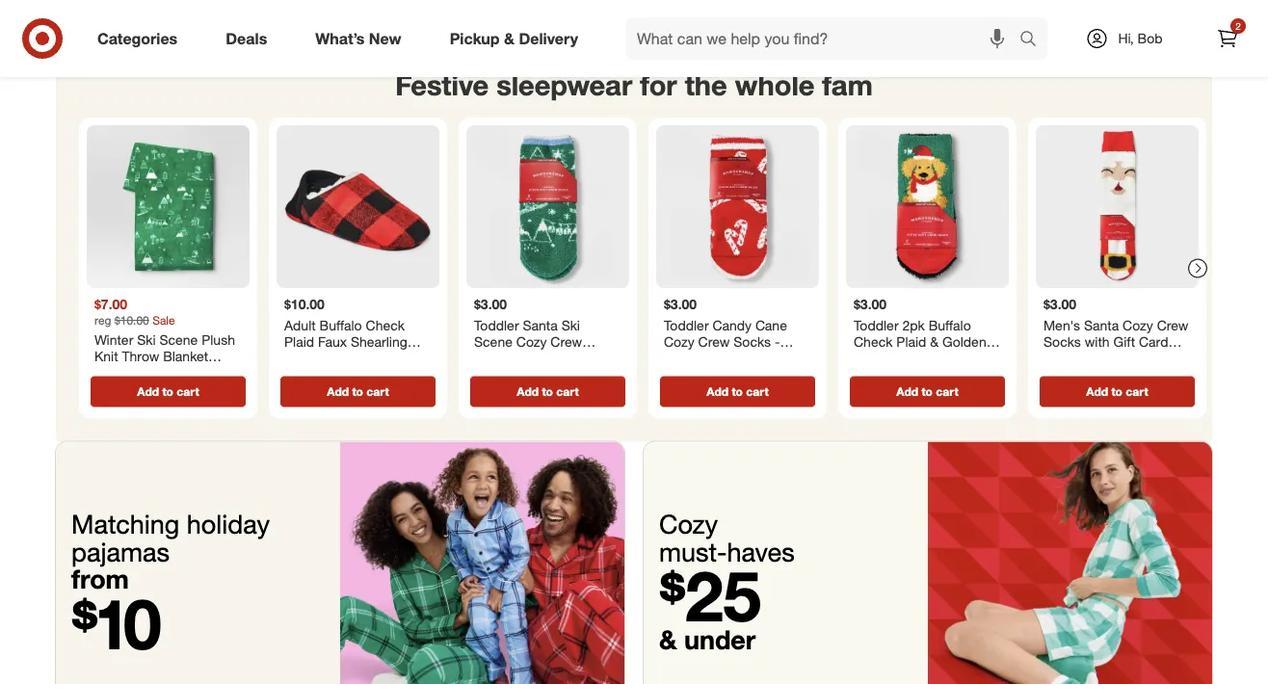 Task type: describe. For each thing, give the bounding box(es) containing it.
cart for toddler 2pk buffalo check plaid & golden retriever cozy crew socks with gift card holder - wondershop™ red/black image
[[936, 385, 958, 399]]

pickup
[[450, 29, 500, 48]]

What can we help you find? suggestions appear below search field
[[625, 17, 1024, 60]]

for
[[640, 67, 677, 102]]

deals
[[226, 29, 267, 48]]

to for winter ski scene plush knit throw blanket green/white - wondershop™ image's the 'add to cart' button
[[162, 385, 173, 399]]

cart for winter ski scene plush knit throw blanket green/white - wondershop™ image
[[177, 385, 199, 399]]

festive sleepwear for the whole fam
[[395, 67, 873, 102]]

search
[[1011, 31, 1057, 50]]

$3.00 link for the 'add to cart' button for men's santa cozy crew socks with gift card holder - wondershop™ red/tan 6-12 image
[[1036, 125, 1199, 373]]

haves
[[727, 536, 795, 568]]

adult buffalo check plaid faux shearling lined pull-on slipper socks with huggable heel & grippers - wondershop™ red/black m/l image
[[277, 125, 439, 288]]

fam
[[822, 67, 873, 102]]

categories
[[97, 29, 178, 48]]

from
[[71, 563, 129, 595]]

$7.00 reg $10.00 sale
[[94, 296, 175, 327]]

$3.00 for toddler candy cane cozy crew socks - wondershop™ red 2t-3t image
[[664, 296, 697, 313]]

to for toddler candy cane cozy crew socks - wondershop™ red 2t-3t image the 'add to cart' button
[[732, 385, 743, 399]]

new
[[369, 29, 401, 48]]

cart for toddler candy cane cozy crew socks - wondershop™ red 2t-3t image
[[746, 385, 769, 399]]

to for toddler 2pk buffalo check plaid & golden retriever cozy crew socks with gift card holder - wondershop™ red/black image's the 'add to cart' button
[[922, 385, 933, 399]]

what's
[[315, 29, 365, 48]]

winter ski scene plush knit throw blanket green/white - wondershop™ image
[[87, 125, 250, 288]]

pajamas
[[71, 536, 170, 568]]

add to cart button for winter ski scene plush knit throw blanket green/white - wondershop™ image
[[91, 376, 246, 407]]

toddler candy cane cozy crew socks - wondershop™ red 2t-3t image
[[656, 125, 819, 288]]

sleepwear
[[496, 67, 632, 102]]

1 horizontal spatial &
[[659, 624, 677, 656]]

add for toddler candy cane cozy crew socks - wondershop™ red 2t-3t image
[[707, 385, 729, 399]]

add to cart button for toddler 2pk buffalo check plaid & golden retriever cozy crew socks with gift card holder - wondershop™ red/black image
[[850, 376, 1005, 407]]

$3.00 for men's santa cozy crew socks with gift card holder - wondershop™ red/tan 6-12 image
[[1044, 296, 1076, 313]]

men's santa cozy crew socks with gift card holder - wondershop™ red/tan 6-12 image
[[1036, 125, 1199, 288]]

2 link
[[1206, 17, 1249, 60]]

add to cart button for adult buffalo check plaid faux shearling lined pull-on slipper socks with huggable heel & grippers - wondershop™ red/black m/l image
[[280, 376, 436, 407]]

$3.00 link for toddler 2pk buffalo check plaid & golden retriever cozy crew socks with gift card holder - wondershop™ red/black image's the 'add to cart' button
[[846, 125, 1009, 373]]

whole
[[735, 67, 814, 102]]

$3.00 for toddler santa ski scene cozy crew socks - wondershop™ green 2t-3t image
[[474, 296, 507, 313]]

cart for men's santa cozy crew socks with gift card holder - wondershop™ red/tan 6-12 image
[[1126, 385, 1148, 399]]

$10
[[71, 581, 162, 665]]

add to cart for men's santa cozy crew socks with gift card holder - wondershop™ red/tan 6-12 image
[[1086, 385, 1148, 399]]

add for winter ski scene plush knit throw blanket green/white - wondershop™ image
[[137, 385, 159, 399]]

carousel region
[[56, 52, 1212, 442]]

search button
[[1011, 17, 1057, 64]]



Task type: locate. For each thing, give the bounding box(es) containing it.
2 $3.00 link from the left
[[656, 125, 819, 373]]

& left the under
[[659, 624, 677, 656]]

deals link
[[209, 17, 291, 60]]

&
[[504, 29, 514, 48], [659, 624, 677, 656]]

pickup & delivery link
[[433, 17, 602, 60]]

add to cart button for toddler candy cane cozy crew socks - wondershop™ red 2t-3t image
[[660, 376, 815, 407]]

hi,
[[1118, 30, 1134, 47]]

$10.00 link
[[277, 125, 439, 373]]

$3.00 link for toddler candy cane cozy crew socks - wondershop™ red 2t-3t image the 'add to cart' button
[[656, 125, 819, 373]]

what's new link
[[299, 17, 426, 60]]

cart for toddler santa ski scene cozy crew socks - wondershop™ green 2t-3t image
[[556, 385, 579, 399]]

to for the 'add to cart' button associated with toddler santa ski scene cozy crew socks - wondershop™ green 2t-3t image
[[542, 385, 553, 399]]

toddler santa ski scene cozy crew socks - wondershop™ green 2t-3t image
[[466, 125, 629, 288]]

toddler 2pk buffalo check plaid & golden retriever cozy crew socks with gift card holder - wondershop™ red/black image
[[846, 125, 1009, 288]]

categories link
[[81, 17, 202, 60]]

reg
[[94, 313, 111, 327]]

delivery
[[519, 29, 578, 48]]

0 horizontal spatial &
[[504, 29, 514, 48]]

to
[[162, 385, 173, 399], [352, 385, 363, 399], [542, 385, 553, 399], [732, 385, 743, 399], [922, 385, 933, 399], [1111, 385, 1122, 399]]

1 add from the left
[[137, 385, 159, 399]]

& inside pickup & delivery link
[[504, 29, 514, 48]]

add to cart button for toddler santa ski scene cozy crew socks - wondershop™ green 2t-3t image
[[470, 376, 625, 407]]

holiday
[[187, 509, 270, 540]]

3 add from the left
[[517, 385, 539, 399]]

1 vertical spatial &
[[659, 624, 677, 656]]

add to cart
[[137, 385, 199, 399], [327, 385, 389, 399], [517, 385, 579, 399], [707, 385, 769, 399], [896, 385, 958, 399], [1086, 385, 1148, 399]]

2 add from the left
[[327, 385, 349, 399]]

$3.00 link
[[466, 125, 629, 373], [656, 125, 819, 373], [846, 125, 1009, 373], [1036, 125, 1199, 373]]

1 add to cart from the left
[[137, 385, 199, 399]]

6 add from the left
[[1086, 385, 1108, 399]]

6 to from the left
[[1111, 385, 1122, 399]]

hi, bob
[[1118, 30, 1163, 47]]

4 add to cart button from the left
[[660, 376, 815, 407]]

3 $3.00 from the left
[[854, 296, 887, 313]]

2 cart from the left
[[366, 385, 389, 399]]

3 add to cart from the left
[[517, 385, 579, 399]]

add to cart for toddler santa ski scene cozy crew socks - wondershop™ green 2t-3t image
[[517, 385, 579, 399]]

$3.00
[[474, 296, 507, 313], [664, 296, 697, 313], [854, 296, 887, 313], [1044, 296, 1076, 313]]

add
[[137, 385, 159, 399], [327, 385, 349, 399], [517, 385, 539, 399], [707, 385, 729, 399], [896, 385, 918, 399], [1086, 385, 1108, 399]]

& under
[[659, 624, 756, 656]]

4 to from the left
[[732, 385, 743, 399]]

5 add to cart from the left
[[896, 385, 958, 399]]

6 add to cart button from the left
[[1040, 376, 1195, 407]]

add for toddler 2pk buffalo check plaid & golden retriever cozy crew socks with gift card holder - wondershop™ red/black image
[[896, 385, 918, 399]]

pickup & delivery
[[450, 29, 578, 48]]

$25
[[659, 553, 761, 638]]

3 cart from the left
[[556, 385, 579, 399]]

1 $3.00 link from the left
[[466, 125, 629, 373]]

must-
[[659, 536, 727, 568]]

$10.00 inside $7.00 reg $10.00 sale
[[115, 313, 149, 327]]

cart for adult buffalo check plaid faux shearling lined pull-on slipper socks with huggable heel & grippers - wondershop™ red/black m/l image
[[366, 385, 389, 399]]

cozy
[[659, 509, 718, 540]]

1 add to cart button from the left
[[91, 376, 246, 407]]

3 $3.00 link from the left
[[846, 125, 1009, 373]]

4 add from the left
[[707, 385, 729, 399]]

2 to from the left
[[352, 385, 363, 399]]

4 cart from the left
[[746, 385, 769, 399]]

bob
[[1138, 30, 1163, 47]]

cozy must-haves
[[659, 509, 795, 568]]

5 to from the left
[[922, 385, 933, 399]]

what's new
[[315, 29, 401, 48]]

2 add to cart button from the left
[[280, 376, 436, 407]]

festive
[[395, 67, 489, 102]]

add to cart for toddler candy cane cozy crew socks - wondershop™ red 2t-3t image
[[707, 385, 769, 399]]

6 cart from the left
[[1126, 385, 1148, 399]]

sale
[[152, 313, 175, 327]]

add for men's santa cozy crew socks with gift card holder - wondershop™ red/tan 6-12 image
[[1086, 385, 1108, 399]]

$7.00
[[94, 296, 127, 313]]

5 add to cart button from the left
[[850, 376, 1005, 407]]

cart
[[177, 385, 199, 399], [366, 385, 389, 399], [556, 385, 579, 399], [746, 385, 769, 399], [936, 385, 958, 399], [1126, 385, 1148, 399]]

0 vertical spatial &
[[504, 29, 514, 48]]

3 add to cart button from the left
[[470, 376, 625, 407]]

5 cart from the left
[[936, 385, 958, 399]]

4 add to cart from the left
[[707, 385, 769, 399]]

4 $3.00 from the left
[[1044, 296, 1076, 313]]

add to cart for toddler 2pk buffalo check plaid & golden retriever cozy crew socks with gift card holder - wondershop™ red/black image
[[896, 385, 958, 399]]

to for the 'add to cart' button for adult buffalo check plaid faux shearling lined pull-on slipper socks with huggable heel & grippers - wondershop™ red/black m/l image
[[352, 385, 363, 399]]

under
[[684, 624, 756, 656]]

4 $3.00 link from the left
[[1036, 125, 1199, 373]]

1 to from the left
[[162, 385, 173, 399]]

2 $3.00 from the left
[[664, 296, 697, 313]]

1 $3.00 from the left
[[474, 296, 507, 313]]

add to cart button for men's santa cozy crew socks with gift card holder - wondershop™ red/tan 6-12 image
[[1040, 376, 1195, 407]]

1 horizontal spatial $10.00
[[284, 296, 325, 313]]

$10.00
[[284, 296, 325, 313], [115, 313, 149, 327]]

$3.00 link for the 'add to cart' button associated with toddler santa ski scene cozy crew socks - wondershop™ green 2t-3t image
[[466, 125, 629, 373]]

the
[[685, 67, 727, 102]]

add for adult buffalo check plaid faux shearling lined pull-on slipper socks with huggable heel & grippers - wondershop™ red/black m/l image
[[327, 385, 349, 399]]

add to cart for winter ski scene plush knit throw blanket green/white - wondershop™ image
[[137, 385, 199, 399]]

6 add to cart from the left
[[1086, 385, 1148, 399]]

to for the 'add to cart' button for men's santa cozy crew socks with gift card holder - wondershop™ red/tan 6-12 image
[[1111, 385, 1122, 399]]

0 horizontal spatial $10.00
[[115, 313, 149, 327]]

& right pickup
[[504, 29, 514, 48]]

matching holiday pajamas from
[[71, 509, 270, 595]]

add to cart for adult buffalo check plaid faux shearling lined pull-on slipper socks with huggable heel & grippers - wondershop™ red/black m/l image
[[327, 385, 389, 399]]

3 to from the left
[[542, 385, 553, 399]]

$3.00 for toddler 2pk buffalo check plaid & golden retriever cozy crew socks with gift card holder - wondershop™ red/black image
[[854, 296, 887, 313]]

2 add to cart from the left
[[327, 385, 389, 399]]

matching
[[71, 509, 180, 540]]

add for toddler santa ski scene cozy crew socks - wondershop™ green 2t-3t image
[[517, 385, 539, 399]]

2
[[1235, 20, 1241, 32]]

add to cart button
[[91, 376, 246, 407], [280, 376, 436, 407], [470, 376, 625, 407], [660, 376, 815, 407], [850, 376, 1005, 407], [1040, 376, 1195, 407]]

1 cart from the left
[[177, 385, 199, 399]]

5 add from the left
[[896, 385, 918, 399]]



Task type: vqa. For each thing, say whether or not it's contained in the screenshot.
$10.00 to the left
yes



